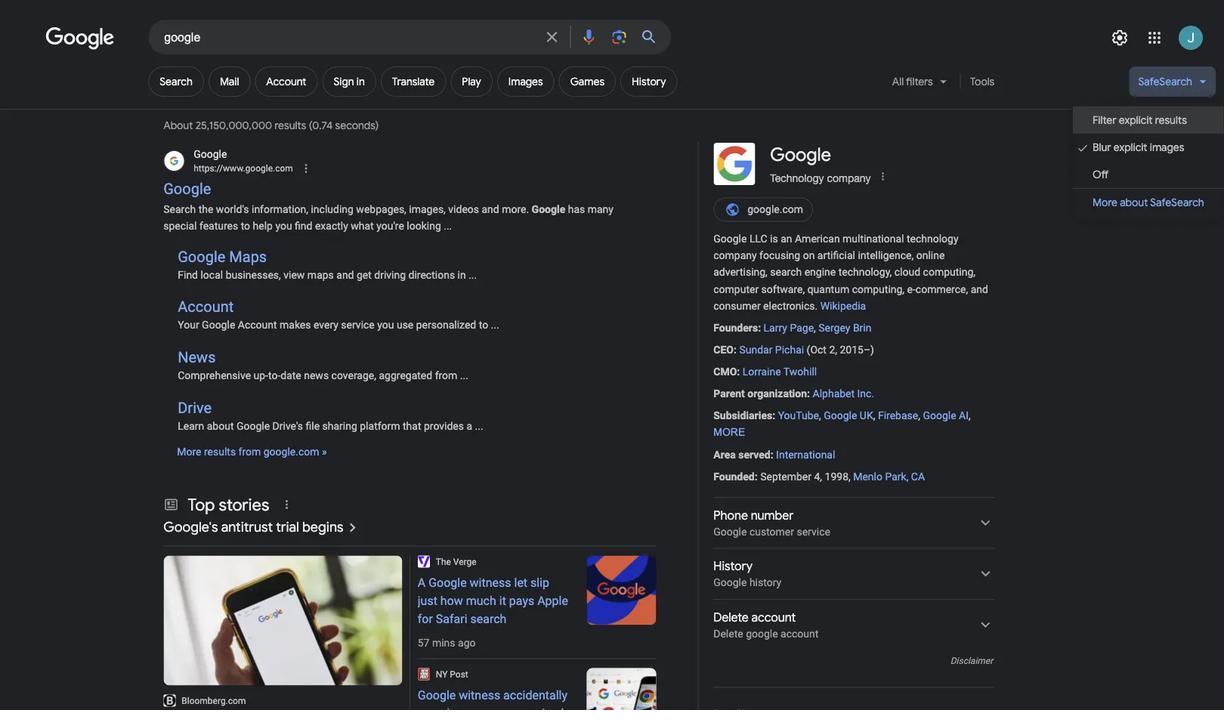 Task type: describe. For each thing, give the bounding box(es) containing it.
google inside delete account delete google account
[[746, 628, 778, 640]]

, right the firebase
[[969, 410, 971, 422]]

... inside google maps find local businesses, view maps and get driving directions in ...
[[469, 269, 477, 281]]

(oct
[[807, 344, 827, 356]]

alphabet inc. link
[[813, 388, 875, 400]]

up-
[[254, 369, 268, 382]]

get
[[357, 269, 372, 281]]

news comprehensive up-to-date news coverage, aggregated from ...
[[178, 349, 469, 382]]

games link
[[559, 67, 616, 97]]

ai
[[959, 410, 969, 422]]

ago
[[458, 637, 476, 650]]

57 mins ago
[[418, 637, 476, 650]]

more about safesearch
[[1093, 196, 1205, 209]]

add account element
[[266, 75, 306, 88]]

2 horizontal spatial company
[[827, 172, 871, 184]]

google inside google https://www.google.com
[[194, 148, 227, 160]]

more results from google.com »
[[177, 446, 327, 459]]

google.com »
[[264, 446, 327, 459]]

much
[[466, 594, 496, 609]]

blur
[[1093, 141, 1112, 154]]

a google witness let slip just how much it pays apple for safari search heading
[[418, 574, 572, 629]]

the verge
[[436, 557, 477, 567]]

add sign in element
[[334, 75, 365, 88]]

0 horizontal spatial account link
[[178, 298, 234, 316]]

parent organization : alphabet inc.
[[714, 388, 875, 400]]

a
[[418, 576, 426, 591]]

search inside "a google witness let slip just how much it pays apple for safari search"
[[471, 612, 507, 627]]

ceo : sundar pichai (oct 2, 2015–)
[[714, 344, 875, 356]]

ceo
[[714, 344, 734, 356]]

google.com
[[748, 203, 804, 216]]

aggregated
[[379, 369, 432, 382]]

company inside google witness accidentally reveals company pays appl
[[459, 707, 509, 711]]

just
[[418, 594, 438, 609]]

you're
[[377, 220, 404, 233]]

learn
[[178, 420, 204, 432]]

: for september
[[755, 470, 758, 483]]

september
[[761, 470, 812, 483]]

images link
[[497, 67, 555, 97]]

explicit for filter
[[1119, 113, 1153, 127]]

all filters
[[893, 75, 933, 88]]

quantum
[[808, 283, 850, 295]]

off
[[1093, 168, 1109, 181]]

google inside "a google witness let slip just how much it pays apple for safari search"
[[429, 576, 467, 591]]

more for more about safesearch
[[1093, 196, 1118, 209]]

cmo : lorraine twohill
[[714, 366, 817, 378]]

google left has
[[532, 203, 566, 216]]

about inside "more about safesearch" link
[[1120, 196, 1148, 209]]

https://www.google.com
[[194, 163, 293, 174]]

search by image image
[[610, 28, 628, 46]]

twohill
[[784, 366, 817, 378]]

wikipedia link
[[821, 300, 866, 312]]

exactly
[[315, 220, 348, 233]]

pichai
[[775, 344, 804, 356]]

larry page link
[[764, 322, 814, 334]]

begins
[[302, 518, 343, 536]]

that
[[403, 420, 421, 432]]

mail
[[220, 75, 239, 88]]

1998,
[[825, 470, 851, 483]]

more for more results from google.com »
[[177, 446, 201, 459]]

stories
[[219, 494, 269, 515]]

inc.
[[858, 388, 875, 400]]

coverage,
[[332, 369, 376, 382]]

firebase link
[[878, 410, 919, 422]]

directions
[[409, 269, 455, 281]]

larry
[[764, 322, 788, 334]]

verge
[[453, 557, 477, 567]]

what
[[351, 220, 374, 233]]

more options element
[[876, 169, 891, 184]]

view
[[284, 269, 305, 281]]

google witness accidentally reveals company pays appl heading
[[418, 687, 572, 711]]

witness inside "a google witness let slip just how much it pays apple for safari search"
[[470, 576, 511, 591]]

service inside phone number google customer service
[[797, 526, 831, 538]]

multinational
[[843, 233, 904, 245]]

0 horizontal spatial from
[[239, 446, 261, 459]]

focusing
[[760, 250, 801, 262]]

artificial
[[818, 250, 856, 262]]

driving
[[374, 269, 406, 281]]

menlo park, ca link
[[854, 470, 925, 483]]

, down alphabet
[[819, 410, 821, 422]]

: up september
[[771, 448, 774, 461]]

lorraine twohill link
[[743, 366, 817, 378]]

add search element
[[160, 75, 193, 88]]

25,150,000,000
[[195, 119, 272, 133]]

an
[[781, 233, 793, 245]]

slip
[[531, 576, 550, 591]]

to inside has many special features to help you find exactly what you're looking ...
[[241, 220, 250, 233]]

is
[[770, 233, 778, 245]]

search for search the world's information, including webpages, images, videos and more. google
[[163, 203, 196, 216]]

sign in link
[[322, 67, 376, 97]]

google witness accidentally reveals company pays appl
[[418, 689, 571, 711]]

tools button
[[964, 67, 1002, 97]]

add play element
[[462, 75, 481, 88]]

file
[[306, 420, 320, 432]]

1 horizontal spatial and
[[482, 203, 499, 216]]

businesses,
[[226, 269, 281, 281]]

google llc is an american multinational technology company focusing on artificial intelligence, online advertising, search engine technology, cloud computing, computer software, quantum computing, e-commerce, and consumer electronics.
[[714, 233, 989, 312]]

google inside account your google account makes every service you use personalized to ...
[[202, 319, 235, 331]]

google inside google witness accidentally reveals company pays appl
[[418, 689, 456, 703]]

google inside phone number google customer service
[[714, 526, 747, 538]]

2,
[[830, 344, 838, 356]]

google ai link
[[923, 410, 969, 422]]

blur explicit images link
[[1073, 134, 1224, 161]]

about inside "drive learn about google drive's file sharing platform that provides a ..."
[[207, 420, 234, 432]]

more results from google.com » link
[[177, 446, 327, 459]]

google up 'technology'
[[770, 144, 832, 167]]

: for larry
[[758, 322, 761, 334]]

wikipedia
[[821, 300, 866, 312]]

makes
[[280, 319, 311, 331]]

history for history
[[632, 75, 666, 88]]

google inside history google history
[[714, 577, 747, 589]]

safesearch inside "menu"
[[1151, 196, 1205, 209]]

add mail element
[[220, 75, 239, 88]]

results for explicit
[[1155, 113, 1187, 127]]

https://www.google.com text field
[[194, 162, 293, 175]]

history link
[[621, 67, 678, 97]]

in inside google maps find local businesses, view maps and get driving directions in ...
[[458, 269, 466, 281]]

google image
[[46, 27, 115, 50]]

and inside google maps find local businesses, view maps and get driving directions in ...
[[337, 269, 354, 281]]

: for lorraine
[[737, 366, 740, 378]]

more options image
[[877, 170, 889, 183]]

a
[[467, 420, 472, 432]]

delete account delete google account
[[714, 610, 819, 640]]

search the world's information, including webpages, images, videos and more. google
[[163, 203, 566, 216]]

help
[[253, 220, 273, 233]]

sign in
[[334, 75, 365, 88]]

to-
[[268, 369, 281, 382]]

history
[[750, 577, 782, 589]]

ca
[[911, 470, 925, 483]]

pays inside "a google witness let slip just how much it pays apple for safari search"
[[509, 594, 535, 609]]

pays inside google witness accidentally reveals company pays appl
[[512, 707, 537, 711]]

1 horizontal spatial computing,
[[923, 266, 976, 279]]

the
[[199, 203, 213, 216]]

sign
[[334, 75, 354, 88]]

1 vertical spatial account
[[781, 628, 819, 640]]

it
[[499, 594, 506, 609]]



Task type: locate. For each thing, give the bounding box(es) containing it.
personalized
[[416, 319, 476, 331]]

results left (0.74
[[275, 119, 306, 133]]

0 vertical spatial more
[[1093, 196, 1118, 209]]

: for sundar
[[734, 344, 737, 356]]

company inside google llc is an american multinational technology company focusing on artificial intelligence, online advertising, search engine technology, cloud computing, computer software, quantum computing, e-commerce, and consumer electronics.
[[714, 250, 757, 262]]

technology
[[907, 233, 959, 245]]

google maps find local businesses, view maps and get driving directions in ...
[[178, 248, 477, 281]]

0 vertical spatial account
[[752, 610, 796, 626]]

search up software,
[[771, 266, 802, 279]]

google right delete
[[746, 628, 778, 640]]

witness inside google witness accidentally reveals company pays appl
[[459, 689, 501, 703]]

1 vertical spatial computing,
[[852, 283, 905, 295]]

many
[[588, 203, 614, 216]]

google down phone
[[714, 526, 747, 538]]

explicit for blur
[[1114, 141, 1148, 154]]

account up your
[[178, 298, 234, 316]]

history inside history google history
[[714, 559, 753, 574]]

google inside "drive learn about google drive's file sharing platform that provides a ..."
[[237, 420, 270, 432]]

news
[[178, 349, 216, 366]]

including
[[311, 203, 354, 216]]

1 horizontal spatial to
[[479, 319, 488, 331]]

safari
[[436, 612, 468, 627]]

1 vertical spatial history
[[714, 559, 753, 574]]

technology company
[[770, 172, 871, 184]]

google up how
[[429, 576, 467, 591]]

google inside google llc is an american multinational technology company focusing on artificial intelligence, online advertising, search engine technology, cloud computing, computer software, quantum computing, e-commerce, and consumer electronics.
[[714, 233, 747, 245]]

search for search
[[160, 75, 193, 88]]

2 vertical spatial company
[[459, 707, 509, 711]]

more inside "menu"
[[1093, 196, 1118, 209]]

1 vertical spatial search
[[471, 612, 507, 627]]

images
[[509, 75, 543, 88]]

google up the
[[163, 180, 211, 198]]

to
[[241, 220, 250, 233], [479, 319, 488, 331]]

company left more options image
[[827, 172, 871, 184]]

account
[[752, 610, 796, 626], [781, 628, 819, 640]]

1 horizontal spatial from
[[435, 369, 458, 382]]

heading
[[714, 706, 995, 711]]

results inside "menu"
[[1155, 113, 1187, 127]]

0 horizontal spatial service
[[341, 319, 375, 331]]

1 vertical spatial search
[[163, 203, 196, 216]]

local
[[201, 269, 223, 281]]

0 vertical spatial account
[[266, 75, 306, 88]]

about down off link
[[1120, 196, 1148, 209]]

0 vertical spatial you
[[275, 220, 292, 233]]

to right personalized
[[479, 319, 488, 331]]

: left sundar
[[734, 344, 737, 356]]

phone number google customer service
[[714, 508, 831, 538]]

company up advertising,
[[714, 250, 757, 262]]

information,
[[252, 203, 308, 216]]

0 horizontal spatial search
[[471, 612, 507, 627]]

account for account your google account makes every service you use personalized to ...
[[178, 298, 234, 316]]

1 vertical spatial pays
[[512, 707, 537, 711]]

about right learn
[[207, 420, 234, 432]]

and right commerce,
[[971, 283, 989, 295]]

... up a on the left of the page
[[460, 369, 469, 382]]

history right games
[[632, 75, 666, 88]]

account
[[266, 75, 306, 88], [178, 298, 234, 316], [238, 319, 277, 331]]

company down post
[[459, 707, 509, 711]]

in right sign
[[357, 75, 365, 88]]

computing,
[[923, 266, 976, 279], [852, 283, 905, 295]]

account for account
[[266, 75, 306, 88]]

add games element
[[570, 75, 605, 88]]

witness up "much"
[[470, 576, 511, 591]]

1 horizontal spatial in
[[458, 269, 466, 281]]

results for 25,150,000,000
[[275, 119, 306, 133]]

1 vertical spatial to
[[479, 319, 488, 331]]

0 horizontal spatial in
[[357, 75, 365, 88]]

drive link
[[178, 399, 212, 417]]

service
[[341, 319, 375, 331], [797, 526, 831, 538]]

seconds)
[[335, 119, 379, 133]]

... right directions
[[469, 269, 477, 281]]

... inside news comprehensive up-to-date news coverage, aggregated from ...
[[460, 369, 469, 382]]

1 vertical spatial you
[[377, 319, 394, 331]]

0 horizontal spatial about
[[207, 420, 234, 432]]

american
[[795, 233, 840, 245]]

international
[[776, 448, 836, 461]]

0 vertical spatial from
[[435, 369, 458, 382]]

google left llc
[[714, 233, 747, 245]]

google.com link
[[714, 198, 813, 222]]

0 vertical spatial pays
[[509, 594, 535, 609]]

filters
[[906, 75, 933, 88]]

menlo
[[854, 470, 883, 483]]

computer
[[714, 283, 759, 295]]

and left the more.
[[482, 203, 499, 216]]

google inside google maps find local businesses, view maps and get driving directions in ...
[[178, 248, 226, 266]]

sergey brin link
[[819, 322, 872, 334]]

computing, down technology,
[[852, 283, 905, 295]]

service inside account your google account makes every service you use personalized to ...
[[341, 319, 375, 331]]

1 vertical spatial explicit
[[1114, 141, 1148, 154]]

0 vertical spatial search
[[771, 266, 802, 279]]

1 horizontal spatial company
[[714, 250, 757, 262]]

history
[[632, 75, 666, 88], [714, 559, 753, 574]]

pays down let
[[509, 594, 535, 609]]

more.
[[502, 203, 529, 216]]

service right every
[[341, 319, 375, 331]]

about
[[163, 119, 193, 133]]

explicit up blur explicit images
[[1119, 113, 1153, 127]]

pays down accidentally
[[512, 707, 537, 711]]

add translate element
[[392, 75, 435, 88]]

account link up about 25,150,000,000 results (0.74 seconds)
[[255, 67, 318, 97]]

off link
[[1073, 161, 1224, 188]]

1 vertical spatial account link
[[178, 298, 234, 316]]

:
[[758, 322, 761, 334], [734, 344, 737, 356], [737, 366, 740, 378], [807, 388, 810, 400], [773, 410, 776, 422], [771, 448, 774, 461], [755, 470, 758, 483]]

1 horizontal spatial more
[[1093, 196, 1118, 209]]

google right your
[[202, 319, 235, 331]]

search down "much"
[[471, 612, 507, 627]]

results up images
[[1155, 113, 1187, 127]]

served
[[739, 448, 771, 461]]

from left google.com »
[[239, 446, 261, 459]]

2 horizontal spatial results
[[1155, 113, 1187, 127]]

find
[[295, 220, 313, 233]]

advertising,
[[714, 266, 768, 279]]

looking ...
[[407, 220, 452, 233]]

,
[[814, 322, 816, 334], [819, 410, 821, 422], [874, 410, 876, 422], [919, 410, 921, 422], [969, 410, 971, 422]]

about 25,150,000,000 results (0.74 seconds)
[[163, 119, 381, 133]]

all filters button
[[884, 67, 958, 103]]

1 vertical spatial company
[[714, 250, 757, 262]]

mins
[[432, 637, 455, 650]]

0 horizontal spatial company
[[459, 707, 509, 711]]

: left larry
[[758, 322, 761, 334]]

0 vertical spatial history
[[632, 75, 666, 88]]

to left help
[[241, 220, 250, 233]]

0 vertical spatial explicit
[[1119, 113, 1153, 127]]

use
[[397, 319, 414, 331]]

0 vertical spatial computing,
[[923, 266, 976, 279]]

account link
[[255, 67, 318, 97], [178, 298, 234, 316]]

date
[[281, 369, 301, 382]]

technology,
[[839, 266, 892, 279]]

None search field
[[0, 19, 671, 54]]

google https://www.google.com
[[194, 148, 293, 174]]

google's antitrust trial begins
[[163, 518, 343, 536]]

0 horizontal spatial more
[[177, 446, 201, 459]]

more down learn
[[177, 446, 201, 459]]

drive
[[178, 399, 212, 417]]

safesearch down off link
[[1151, 196, 1205, 209]]

drive's
[[273, 420, 303, 432]]

1 vertical spatial google
[[714, 577, 747, 589]]

menu
[[1073, 103, 1224, 220]]

0 vertical spatial safesearch
[[1139, 75, 1193, 88]]

account link up your
[[178, 298, 234, 316]]

your
[[178, 319, 199, 331]]

you inside account your google account makes every service you use personalized to ...
[[377, 319, 394, 331]]

0 horizontal spatial results
[[204, 446, 236, 459]]

for
[[418, 612, 433, 627]]

0 vertical spatial company
[[827, 172, 871, 184]]

on
[[803, 250, 815, 262]]

area served : international
[[714, 448, 836, 461]]

google up delete
[[714, 577, 747, 589]]

international link
[[776, 448, 836, 461]]

search by voice image
[[580, 28, 598, 46]]

safesearch up filter explicit results link
[[1139, 75, 1193, 88]]

more down the off
[[1093, 196, 1118, 209]]

0 vertical spatial google
[[714, 526, 747, 538]]

top
[[188, 494, 215, 515]]

menu containing filter explicit results
[[1073, 103, 1224, 220]]

filter explicit results
[[1093, 113, 1187, 127]]

from right aggregated
[[435, 369, 458, 382]]

history for history google history
[[714, 559, 753, 574]]

google heading
[[770, 144, 832, 167]]

google
[[714, 526, 747, 538], [714, 577, 747, 589], [746, 628, 778, 640]]

sergey
[[819, 322, 851, 334]]

page
[[790, 322, 814, 334]]

cmo
[[714, 366, 737, 378]]

2 horizontal spatial and
[[971, 283, 989, 295]]

0 vertical spatial account link
[[255, 67, 318, 97]]

add history element
[[632, 75, 666, 88]]

google up local
[[178, 248, 226, 266]]

google up more results from google.com »
[[237, 420, 270, 432]]

sundar
[[740, 344, 773, 356]]

1 vertical spatial in
[[458, 269, 466, 281]]

you left use
[[377, 319, 394, 331]]

search up the about
[[160, 75, 193, 88]]

1 horizontal spatial search
[[771, 266, 802, 279]]

you down information,
[[275, 220, 292, 233]]

google's
[[163, 518, 218, 536]]

top stories
[[188, 494, 269, 515]]

, left sergey
[[814, 322, 816, 334]]

... right personalized
[[491, 319, 499, 331]]

... inside account your google account makes every service you use personalized to ...
[[491, 319, 499, 331]]

, down inc. at right
[[874, 410, 876, 422]]

1 horizontal spatial account link
[[255, 67, 318, 97]]

computing, up commerce,
[[923, 266, 976, 279]]

0 vertical spatial service
[[341, 319, 375, 331]]

search up special
[[163, 203, 196, 216]]

about
[[1120, 196, 1148, 209], [207, 420, 234, 432]]

history up history
[[714, 559, 753, 574]]

online
[[917, 250, 945, 262]]

1 horizontal spatial results
[[275, 119, 306, 133]]

explicit right blur
[[1114, 141, 1148, 154]]

and inside google llc is an american multinational technology company focusing on artificial intelligence, online advertising, search engine technology, cloud computing, computer software, quantum computing, e-commerce, and consumer electronics.
[[971, 283, 989, 295]]

: for youtube
[[773, 410, 776, 422]]

cloud
[[895, 266, 921, 279]]

account your google account makes every service you use personalized to ...
[[178, 298, 499, 331]]

0 vertical spatial and
[[482, 203, 499, 216]]

0 vertical spatial in
[[357, 75, 365, 88]]

: down 'organization'
[[773, 410, 776, 422]]

0 vertical spatial to
[[241, 220, 250, 233]]

2 vertical spatial and
[[971, 283, 989, 295]]

1 horizontal spatial about
[[1120, 196, 1148, 209]]

1 vertical spatial account
[[178, 298, 234, 316]]

1 vertical spatial service
[[797, 526, 831, 538]]

google up https://www.google.com text box
[[194, 148, 227, 160]]

witness
[[470, 576, 511, 591], [459, 689, 501, 703]]

1 vertical spatial safesearch
[[1151, 196, 1205, 209]]

google up reveals
[[418, 689, 456, 703]]

service right customer
[[797, 526, 831, 538]]

0 horizontal spatial to
[[241, 220, 250, 233]]

0 vertical spatial about
[[1120, 196, 1148, 209]]

... right a on the left of the page
[[475, 420, 483, 432]]

0 vertical spatial witness
[[470, 576, 511, 591]]

: down served
[[755, 470, 758, 483]]

0 horizontal spatial you
[[275, 220, 292, 233]]

history inside history link
[[632, 75, 666, 88]]

2 vertical spatial google
[[746, 628, 778, 640]]

in right directions
[[458, 269, 466, 281]]

bloomberg.com
[[182, 696, 246, 707]]

you inside has many special features to help you find exactly what you're looking ...
[[275, 220, 292, 233]]

: inside subsidiaries : youtube , google uk , firebase , google ai , more
[[773, 410, 776, 422]]

0 horizontal spatial and
[[337, 269, 354, 281]]

filter
[[1093, 113, 1117, 127]]

safesearch inside dropdown button
[[1139, 75, 1193, 88]]

tools
[[970, 75, 995, 88]]

1 vertical spatial witness
[[459, 689, 501, 703]]

google left ai
[[923, 410, 957, 422]]

1 horizontal spatial you
[[377, 319, 394, 331]]

1 vertical spatial from
[[239, 446, 261, 459]]

1 vertical spatial and
[[337, 269, 354, 281]]

blur explicit images
[[1093, 141, 1185, 154]]

search inside google llc is an american multinational technology company focusing on artificial intelligence, online advertising, search engine technology, cloud computing, computer software, quantum computing, e-commerce, and consumer electronics.
[[771, 266, 802, 279]]

founded : september 4, 1998, menlo park, ca
[[714, 470, 925, 483]]

2 vertical spatial account
[[238, 319, 277, 331]]

maps
[[308, 269, 334, 281]]

and left get
[[337, 269, 354, 281]]

1 vertical spatial more
[[177, 446, 201, 459]]

commerce,
[[916, 283, 968, 295]]

... inside "drive learn about google drive's file sharing platform that provides a ..."
[[475, 420, 483, 432]]

area
[[714, 448, 736, 461]]

Search search field
[[164, 29, 534, 48]]

, left google ai link on the bottom of the page
[[919, 410, 921, 422]]

play link
[[451, 67, 493, 97]]

from inside news comprehensive up-to-date news coverage, aggregated from ...
[[435, 369, 458, 382]]

: down twohill at the right
[[807, 388, 810, 400]]

organization
[[748, 388, 807, 400]]

videos
[[448, 203, 479, 216]]

: left lorraine
[[737, 366, 740, 378]]

search
[[160, 75, 193, 88], [163, 203, 196, 216]]

0 vertical spatial search
[[160, 75, 193, 88]]

google down the alphabet inc. link
[[824, 410, 857, 422]]

software,
[[762, 283, 805, 295]]

subsidiaries : youtube , google uk , firebase , google ai , more
[[714, 410, 971, 439]]

results down learn
[[204, 446, 236, 459]]

to inside account your google account makes every service you use personalized to ...
[[479, 319, 488, 331]]

witness down post
[[459, 689, 501, 703]]

bloomberg.com link
[[163, 547, 410, 711]]

filter explicit results link
[[1073, 107, 1224, 134]]

phone
[[714, 508, 748, 523]]

0 horizontal spatial history
[[632, 75, 666, 88]]

0 horizontal spatial computing,
[[852, 283, 905, 295]]

1 horizontal spatial service
[[797, 526, 831, 538]]

account up about 25,150,000,000 results (0.74 seconds)
[[266, 75, 306, 88]]

1 vertical spatial about
[[207, 420, 234, 432]]

1 horizontal spatial history
[[714, 559, 753, 574]]

account left makes
[[238, 319, 277, 331]]

(0.74
[[309, 119, 333, 133]]



Task type: vqa. For each thing, say whether or not it's contained in the screenshot.
"Air" corresponding to 4:25 PM
no



